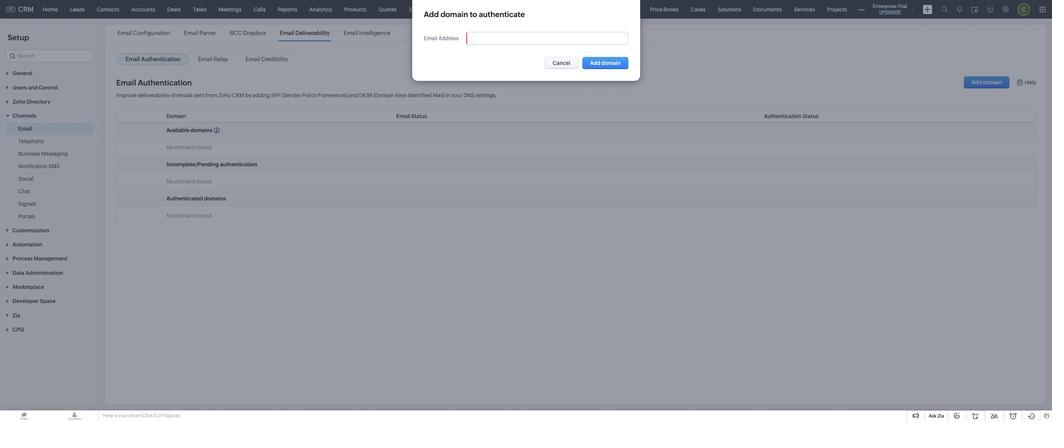 Task type: locate. For each thing, give the bounding box(es) containing it.
1 horizontal spatial crm
[[232, 92, 244, 98]]

0 vertical spatial no
[[166, 144, 174, 150]]

0 horizontal spatial crm
[[18, 5, 34, 13]]

contacts
[[97, 6, 119, 12]]

signals
[[18, 201, 36, 207]]

1 vertical spatial crm
[[232, 92, 244, 98]]

2 no from the top
[[166, 179, 174, 185]]

1 horizontal spatial domain
[[601, 60, 621, 66]]

1 horizontal spatial your
[[451, 92, 462, 98]]

email left "configuration"
[[117, 30, 132, 36]]

signals link
[[18, 200, 36, 208]]

products
[[344, 6, 366, 12]]

3 no from the top
[[166, 213, 174, 219]]

enterprise-trial upgrade
[[873, 3, 907, 15]]

keys
[[395, 92, 407, 98]]

1 status from the left
[[411, 113, 427, 119]]

1 vertical spatial authentication
[[138, 78, 192, 87]]

business messaging link
[[18, 150, 68, 158]]

2 vertical spatial found
[[197, 213, 212, 219]]

email authentication down "configuration"
[[125, 56, 181, 62]]

address
[[438, 35, 459, 41]]

2 vertical spatial domain
[[983, 79, 1002, 85]]

solutions
[[718, 6, 741, 12]]

1 vertical spatial chat
[[142, 413, 152, 419]]

0 horizontal spatial domain
[[441, 10, 468, 19]]

your right is
[[118, 413, 128, 419]]

vendors
[[617, 6, 638, 12]]

trial
[[898, 3, 907, 9]]

home link
[[37, 0, 64, 18]]

cases link
[[685, 0, 712, 18]]

(sender
[[281, 92, 301, 98]]

chat right smart at the bottom left
[[142, 413, 152, 419]]

leads link
[[64, 0, 91, 18]]

bcc
[[230, 30, 242, 36]]

telephony
[[18, 138, 44, 145]]

1 horizontal spatial status
[[803, 113, 818, 119]]

email configuration link
[[116, 30, 171, 36]]

crm left the home link
[[18, 5, 34, 13]]

dkim
[[359, 92, 372, 98]]

smart
[[129, 413, 141, 419]]

1 no domains found from the top
[[166, 144, 212, 150]]

sales orders
[[409, 6, 440, 12]]

1 no from the top
[[166, 144, 174, 150]]

1 orders from the left
[[423, 6, 440, 12]]

sms
[[48, 164, 60, 170]]

email down channels at the top left of page
[[18, 126, 32, 132]]

orders
[[423, 6, 440, 12], [476, 6, 493, 12]]

1 vertical spatial no domains found
[[166, 179, 212, 185]]

sales
[[409, 6, 422, 12]]

portals link
[[18, 213, 35, 221]]

email
[[117, 30, 132, 36], [184, 30, 198, 36], [280, 30, 294, 36], [343, 30, 358, 36], [424, 35, 437, 41], [125, 56, 140, 62], [198, 56, 212, 62], [245, 56, 260, 62], [116, 78, 136, 87], [396, 113, 410, 119], [18, 126, 32, 132]]

create menu element
[[918, 0, 937, 18]]

1 vertical spatial add domain button
[[964, 76, 1010, 89]]

chat down the social link
[[18, 189, 30, 195]]

1 horizontal spatial add domain
[[971, 79, 1002, 85]]

0 vertical spatial found
[[197, 144, 212, 150]]

1 found from the top
[[197, 144, 212, 150]]

1 vertical spatial domains
[[175, 179, 196, 185]]

improve
[[116, 92, 137, 98]]

0 horizontal spatial your
[[118, 413, 128, 419]]

email relay
[[198, 56, 228, 62]]

email intelligence link
[[342, 30, 392, 36]]

improve deliverability of emails sent from zoho crm by adding spf (sender policy framework) and dkim (domain keys identified mail) in your dns settings.
[[116, 92, 497, 98]]

email authentication up deliverability
[[116, 78, 192, 87]]

email authentication link
[[117, 54, 189, 65]]

channels button
[[0, 109, 99, 123]]

0 horizontal spatial chat
[[18, 189, 30, 195]]

add
[[424, 10, 439, 19], [590, 60, 600, 66], [971, 79, 982, 85]]

1 vertical spatial your
[[118, 413, 128, 419]]

email relay link
[[190, 54, 236, 65]]

channels region
[[0, 123, 99, 223]]

services
[[794, 6, 815, 12]]

None text field
[[466, 32, 628, 44]]

by
[[245, 92, 251, 98]]

email configuration
[[117, 30, 170, 36]]

1 vertical spatial no
[[166, 179, 174, 185]]

business
[[18, 151, 40, 157]]

2 vertical spatial no
[[166, 213, 174, 219]]

configuration
[[133, 30, 170, 36]]

1 vertical spatial found
[[197, 179, 212, 185]]

quotes
[[379, 6, 397, 12]]

quotes link
[[372, 0, 403, 18]]

2 orders from the left
[[476, 6, 493, 12]]

1 horizontal spatial orders
[[476, 6, 493, 12]]

chat inside 'channels' region
[[18, 189, 30, 195]]

contacts image
[[51, 411, 98, 421]]

0 horizontal spatial add domain button
[[582, 57, 628, 69]]

0 vertical spatial chat
[[18, 189, 30, 195]]

1 horizontal spatial add
[[590, 60, 600, 66]]

email up improve
[[116, 78, 136, 87]]

add domain
[[590, 60, 621, 66], [971, 79, 1002, 85]]

1 vertical spatial domain
[[601, 60, 621, 66]]

notification
[[18, 164, 47, 170]]

solutions link
[[712, 0, 747, 18]]

email left credibility
[[245, 56, 260, 62]]

email authentication
[[125, 56, 181, 62], [116, 78, 192, 87]]

2 vertical spatial add
[[971, 79, 982, 85]]

intelligence
[[359, 30, 390, 36]]

sales orders link
[[403, 0, 446, 18]]

0 vertical spatial domains
[[175, 144, 196, 150]]

2 domains from the top
[[175, 179, 196, 185]]

mail)
[[433, 92, 445, 98]]

reports
[[278, 6, 297, 12]]

status
[[411, 113, 427, 119], [803, 113, 818, 119]]

email down the email configuration link
[[125, 56, 140, 62]]

no domains found
[[166, 144, 212, 150], [166, 179, 212, 185], [166, 213, 212, 219]]

list
[[111, 25, 397, 41]]

purchase
[[452, 6, 475, 12]]

2 vertical spatial authentication
[[764, 113, 802, 119]]

0 horizontal spatial orders
[[423, 6, 440, 12]]

crm left by
[[232, 92, 244, 98]]

crm
[[18, 5, 34, 13], [232, 92, 244, 98]]

deliverability
[[138, 92, 169, 98]]

0 vertical spatial add
[[424, 10, 439, 19]]

1 vertical spatial add
[[590, 60, 600, 66]]

add for 'add domain' button to the right
[[971, 79, 982, 85]]

0 vertical spatial no domains found
[[166, 144, 212, 150]]

no
[[166, 144, 174, 150], [166, 179, 174, 185], [166, 213, 174, 219]]

authentication status
[[764, 113, 818, 119]]

1 horizontal spatial add domain button
[[964, 76, 1010, 89]]

1 horizontal spatial chat
[[142, 413, 152, 419]]

your
[[451, 92, 462, 98], [118, 413, 128, 419]]

2 horizontal spatial add
[[971, 79, 982, 85]]

0 horizontal spatial status
[[411, 113, 427, 119]]

projects link
[[821, 0, 853, 18]]

2 vertical spatial no domains found
[[166, 213, 212, 219]]

1 domains from the top
[[175, 144, 196, 150]]

domain
[[441, 10, 468, 19], [601, 60, 621, 66], [983, 79, 1002, 85]]

2 no domains found from the top
[[166, 179, 212, 185]]

upgrade
[[879, 9, 901, 15]]

2 vertical spatial domains
[[175, 213, 196, 219]]

calls
[[254, 6, 266, 12]]

authentication
[[141, 56, 181, 62], [138, 78, 192, 87], [764, 113, 802, 119]]

0 horizontal spatial add domain
[[590, 60, 621, 66]]

your right in
[[451, 92, 462, 98]]

0 vertical spatial email authentication
[[125, 56, 181, 62]]

2 status from the left
[[803, 113, 818, 119]]

add domain button
[[582, 57, 628, 69], [964, 76, 1010, 89]]

and
[[349, 92, 358, 98]]

0 vertical spatial your
[[451, 92, 462, 98]]

3 domains from the top
[[175, 213, 196, 219]]

2 horizontal spatial domain
[[983, 79, 1002, 85]]



Task type: vqa. For each thing, say whether or not it's contained in the screenshot.
Description for Description Information
no



Task type: describe. For each thing, give the bounding box(es) containing it.
authenticate
[[479, 10, 525, 19]]

email parser
[[184, 30, 216, 36]]

dropbox
[[243, 30, 266, 36]]

chats image
[[0, 411, 48, 421]]

credibility
[[261, 56, 288, 62]]

email inside 'channels' region
[[18, 126, 32, 132]]

0 horizontal spatial add
[[424, 10, 439, 19]]

add for the topmost 'add domain' button
[[590, 60, 600, 66]]

from
[[205, 92, 217, 98]]

email down keys
[[396, 113, 410, 119]]

email credibility
[[245, 56, 288, 62]]

adding
[[252, 92, 270, 98]]

ask zia
[[929, 414, 944, 419]]

business messaging
[[18, 151, 68, 157]]

status for authentication status
[[803, 113, 818, 119]]

1 vertical spatial add domain
[[971, 79, 1002, 85]]

framework)
[[318, 92, 347, 98]]

3 no domains found from the top
[[166, 213, 212, 219]]

is
[[114, 413, 117, 419]]

notification sms link
[[18, 163, 60, 170]]

dns
[[463, 92, 474, 98]]

zoho
[[218, 92, 231, 98]]

deliverability
[[295, 30, 330, 36]]

reports link
[[272, 0, 303, 18]]

domain
[[166, 113, 186, 119]]

email left parser
[[184, 30, 198, 36]]

list containing email configuration
[[111, 25, 397, 41]]

relay
[[214, 56, 228, 62]]

enterprise-
[[873, 3, 898, 9]]

price books
[[650, 6, 679, 12]]

status for email status
[[411, 113, 427, 119]]

to
[[470, 10, 477, 19]]

messaging
[[41, 151, 68, 157]]

policy
[[302, 92, 317, 98]]

notification sms
[[18, 164, 60, 170]]

telephony link
[[18, 138, 44, 145]]

meetings
[[219, 6, 242, 12]]

0 vertical spatial domain
[[441, 10, 468, 19]]

calls link
[[248, 0, 272, 18]]

email intelligence
[[343, 30, 390, 36]]

orders for sales orders
[[423, 6, 440, 12]]

vendors link
[[611, 0, 644, 18]]

crm link
[[6, 5, 34, 13]]

chat link
[[18, 188, 30, 195]]

3 found from the top
[[197, 213, 212, 219]]

leads
[[70, 6, 85, 12]]

spf
[[271, 92, 280, 98]]

portals
[[18, 214, 35, 220]]

0 vertical spatial add domain
[[590, 60, 621, 66]]

email status
[[396, 113, 427, 119]]

0 vertical spatial add domain button
[[582, 57, 628, 69]]

bcc dropbox
[[230, 30, 266, 36]]

here is your smart chat (ctrl+space)
[[103, 413, 180, 419]]

bcc dropbox link
[[229, 30, 267, 36]]

analytics link
[[303, 0, 338, 18]]

2 found from the top
[[197, 179, 212, 185]]

cancel
[[553, 60, 570, 66]]

email left 'address'
[[424, 35, 437, 41]]

identified
[[408, 92, 432, 98]]

email authentication inside email authentication link
[[125, 56, 181, 62]]

services link
[[788, 0, 821, 18]]

documents
[[753, 6, 782, 12]]

domain for 'add domain' button to the right
[[983, 79, 1002, 85]]

invoices
[[505, 6, 526, 12]]

price
[[650, 6, 662, 12]]

1 vertical spatial email authentication
[[116, 78, 192, 87]]

setup
[[8, 33, 29, 42]]

ask
[[929, 414, 937, 419]]

email down products link
[[343, 30, 358, 36]]

create menu image
[[923, 5, 932, 14]]

deals link
[[161, 0, 187, 18]]

projects
[[827, 6, 847, 12]]

0 vertical spatial authentication
[[141, 56, 181, 62]]

email credibility link
[[237, 54, 296, 65]]

deals
[[167, 6, 181, 12]]

domain for the topmost 'add domain' button
[[601, 60, 621, 66]]

email down reports
[[280, 30, 294, 36]]

0 vertical spatial crm
[[18, 5, 34, 13]]

social link
[[18, 175, 33, 183]]

email deliverability link
[[279, 30, 331, 36]]

analytics
[[309, 6, 332, 12]]

of
[[171, 92, 176, 98]]

cases
[[691, 6, 706, 12]]

email left relay
[[198, 56, 212, 62]]

settings.
[[475, 92, 497, 98]]

contacts link
[[91, 0, 125, 18]]

books
[[663, 6, 679, 12]]

email deliverability
[[280, 30, 330, 36]]

in
[[446, 92, 450, 98]]

purchase orders
[[452, 6, 493, 12]]

orders for purchase orders
[[476, 6, 493, 12]]

documents link
[[747, 0, 788, 18]]

home
[[43, 6, 58, 12]]

email link
[[18, 125, 32, 133]]

tasks
[[193, 6, 206, 12]]

accounts
[[131, 6, 155, 12]]

products link
[[338, 0, 372, 18]]

email address
[[424, 35, 459, 41]]

price books link
[[644, 0, 685, 18]]

accounts link
[[125, 0, 161, 18]]

sent
[[194, 92, 204, 98]]

email parser link
[[183, 30, 217, 36]]



